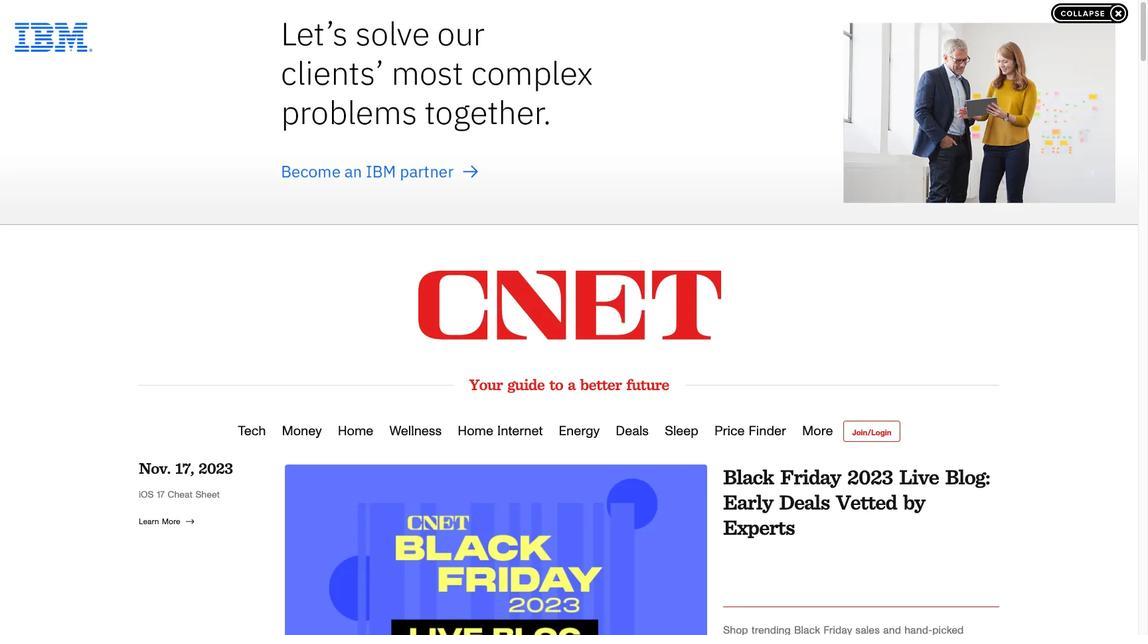 Task type: vqa. For each thing, say whether or not it's contained in the screenshot.
discounts at the right of the page
no



Task type: locate. For each thing, give the bounding box(es) containing it.
black friday 2023 live blog: early deals vetted by experts link
[[285, 464, 999, 636]]

1 horizontal spatial 2023
[[847, 464, 893, 490]]

2023 for 17,
[[198, 459, 233, 478]]

2023
[[198, 459, 233, 478], [847, 464, 893, 490]]

home for home internet
[[458, 425, 493, 438]]

deals right early
[[779, 489, 830, 515]]

by
[[903, 489, 925, 515]]

more
[[162, 518, 180, 526]]

0 vertical spatial deals
[[616, 425, 649, 438]]

energy
[[559, 425, 600, 438]]

ios
[[139, 491, 154, 500]]

more
[[802, 425, 833, 438]]

1 horizontal spatial deals
[[779, 489, 830, 515]]

wellness
[[389, 425, 442, 438]]

deals down future
[[616, 425, 649, 438]]

nov. 17, 2023
[[139, 459, 233, 478]]

1 horizontal spatial home
[[458, 425, 493, 438]]

0 horizontal spatial 2023
[[198, 459, 233, 478]]

home right "money"
[[338, 425, 373, 438]]

home left internet
[[458, 425, 493, 438]]

2023 for friday
[[847, 464, 893, 490]]

money
[[282, 425, 322, 438]]

2023 down join/login
[[847, 464, 893, 490]]

finder
[[749, 425, 786, 438]]

vetted
[[836, 489, 897, 515]]

your guide to a better future
[[469, 375, 669, 394]]

2023 inside black friday 2023 live blog: early deals vetted by experts
[[847, 464, 893, 490]]

deals
[[616, 425, 649, 438], [779, 489, 830, 515]]

2 home from the left
[[458, 425, 493, 438]]

0 horizontal spatial home
[[338, 425, 373, 438]]

2023 up sheet
[[198, 459, 233, 478]]

1 vertical spatial deals
[[779, 489, 830, 515]]

home internet
[[458, 425, 543, 438]]

home
[[338, 425, 373, 438], [458, 425, 493, 438]]

learn
[[139, 518, 159, 526]]

0 horizontal spatial deals
[[616, 425, 649, 438]]

early
[[723, 489, 773, 515]]

1 home from the left
[[338, 425, 373, 438]]



Task type: describe. For each thing, give the bounding box(es) containing it.
price finder
[[715, 425, 786, 438]]

guide
[[507, 375, 545, 394]]

17,
[[175, 459, 194, 478]]

better
[[580, 375, 622, 394]]

nov.
[[139, 459, 170, 478]]

future
[[626, 375, 669, 394]]

cheat
[[168, 491, 192, 500]]

price
[[715, 425, 745, 438]]

17
[[157, 491, 165, 500]]

learn more
[[139, 518, 180, 526]]

sheet
[[196, 491, 220, 500]]

friday
[[780, 464, 841, 490]]

ios 17 cheat sheet
[[139, 491, 220, 500]]

experts
[[723, 515, 795, 541]]

sleep
[[665, 425, 699, 438]]

learn more link
[[139, 513, 269, 531]]

black friday live blog 2023 2.png image
[[285, 465, 707, 636]]

to
[[549, 375, 563, 394]]

advertisement region
[[0, 0, 1138, 224]]

your
[[469, 375, 503, 394]]

join/login button
[[844, 421, 900, 442]]

live
[[899, 464, 939, 490]]

black friday 2023 live blog: early deals vetted by experts
[[723, 464, 990, 541]]

black
[[723, 464, 774, 490]]

join/login
[[852, 429, 892, 437]]

price finder link
[[715, 410, 786, 453]]

internet
[[497, 425, 543, 438]]

deals inside black friday 2023 live blog: early deals vetted by experts
[[779, 489, 830, 515]]

home for home
[[338, 425, 373, 438]]

tech
[[238, 425, 266, 438]]

a
[[568, 375, 576, 394]]

blog:
[[945, 464, 990, 490]]



